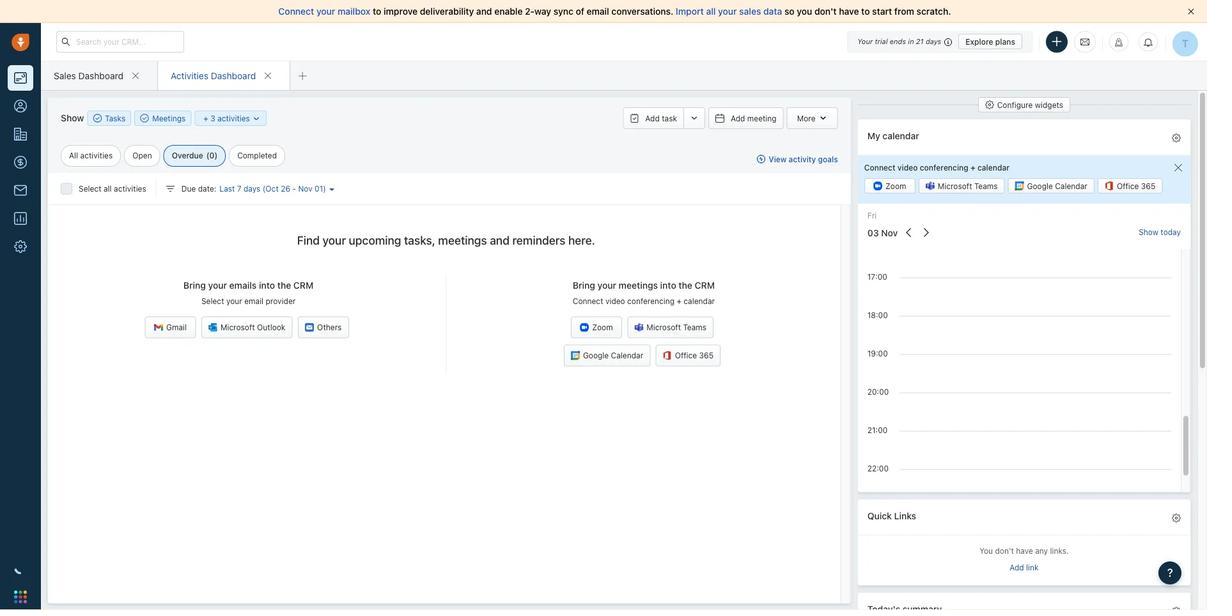 Task type: vqa. For each thing, say whether or not it's contained in the screenshot.
the leftmost activities
yes



Task type: describe. For each thing, give the bounding box(es) containing it.
activity
[[789, 155, 816, 164]]

0 vertical spatial google
[[1027, 182, 1053, 190]]

deliverability
[[420, 6, 474, 17]]

add meeting
[[731, 114, 777, 123]]

0
[[209, 151, 214, 160]]

crm for bring your meetings into the crm
[[695, 280, 715, 291]]

365 for office 365 button related to google calendar button associated with microsoft teams button to the right
[[1141, 182, 1155, 190]]

0 vertical spatial select
[[79, 184, 101, 193]]

due date:
[[181, 184, 216, 193]]

1 horizontal spatial calendar
[[883, 131, 919, 141]]

+ 3 activities button
[[195, 111, 267, 126]]

2 to from the left
[[861, 6, 870, 17]]

show for show
[[61, 113, 84, 123]]

others
[[317, 323, 342, 332]]

+ 3 activities
[[203, 114, 250, 123]]

explore
[[965, 37, 993, 46]]

of
[[576, 6, 584, 17]]

activities for 3
[[217, 114, 250, 123]]

0 horizontal spatial activities
[[80, 151, 113, 160]]

your for bring your meetings into the crm connect video conferencing + calendar
[[598, 280, 616, 291]]

last
[[220, 184, 235, 193]]

1 to from the left
[[373, 6, 381, 17]]

microsoft outlook button
[[201, 317, 292, 338]]

all activities
[[69, 151, 113, 160]]

configure
[[997, 100, 1033, 109]]

others button
[[298, 317, 349, 338]]

connect inside bring your meetings into the crm connect video conferencing + calendar
[[573, 297, 603, 306]]

26
[[281, 184, 290, 193]]

into for meetings
[[660, 280, 676, 291]]

completed
[[237, 151, 277, 160]]

find your upcoming tasks, meetings and reminders here.
[[297, 233, 595, 247]]

19:00
[[867, 350, 888, 358]]

0 vertical spatial and
[[476, 6, 492, 17]]

scratch.
[[917, 6, 951, 17]]

from
[[894, 6, 914, 17]]

view activity goals
[[769, 155, 838, 164]]

01
[[315, 184, 323, 193]]

open
[[132, 151, 152, 160]]

1 vertical spatial calendar
[[977, 163, 1010, 172]]

2-
[[525, 6, 534, 17]]

1 vertical spatial and
[[490, 233, 510, 247]]

office 365 for office 365 button related to google calendar button associated with microsoft teams button to the right
[[1117, 182, 1155, 190]]

all
[[69, 151, 78, 160]]

microsoft for bring your meetings into the crm
[[647, 323, 681, 332]]

enable
[[494, 6, 523, 17]]

google calendar for google calendar button corresponding to microsoft teams button to the left
[[583, 351, 643, 360]]

down image
[[252, 114, 261, 123]]

overdue
[[172, 151, 203, 160]]

sales dashboard
[[54, 70, 123, 81]]

1 horizontal spatial video
[[898, 163, 918, 172]]

conferencing inside bring your meetings into the crm connect video conferencing + calendar
[[627, 297, 675, 306]]

teams for microsoft teams button to the right
[[974, 182, 998, 190]]

configure widgets button
[[978, 97, 1070, 113]]

email image
[[1080, 37, 1089, 47]]

into for emails
[[259, 280, 275, 291]]

add for add link
[[1010, 563, 1024, 572]]

dashboard for sales dashboard
[[78, 70, 123, 81]]

more
[[797, 114, 815, 123]]

20:00
[[867, 388, 889, 397]]

add link link
[[1010, 562, 1039, 576]]

add task button
[[623, 107, 683, 129]]

0 vertical spatial email
[[587, 6, 609, 17]]

microsoft outlook
[[221, 323, 285, 332]]

1 vertical spatial )
[[323, 184, 326, 193]]

google calendar for google calendar button associated with microsoft teams button to the right
[[1027, 182, 1087, 190]]

select inside 'bring your emails into the crm select your email provider'
[[201, 297, 224, 306]]

way
[[534, 6, 551, 17]]

provider
[[266, 297, 296, 306]]

0 vertical spatial nov
[[298, 184, 312, 193]]

crm for bring your emails into the crm
[[293, 280, 314, 291]]

0 vertical spatial (
[[206, 151, 209, 160]]

bring your meetings into the crm connect video conferencing + calendar
[[573, 280, 715, 306]]

21
[[916, 37, 924, 46]]

your
[[857, 37, 873, 46]]

you don't have any links.
[[980, 547, 1069, 556]]

quick
[[867, 511, 892, 522]]

calendar inside bring your meetings into the crm connect video conferencing + calendar
[[684, 297, 715, 306]]

fri
[[867, 211, 877, 220]]

1 vertical spatial nov
[[881, 228, 898, 239]]

1 horizontal spatial have
[[1016, 547, 1033, 556]]

meeting
[[747, 114, 777, 123]]

17:00
[[867, 273, 887, 282]]

goals
[[818, 155, 838, 164]]

sales
[[54, 70, 76, 81]]

activities
[[171, 70, 208, 81]]

0 horizontal spatial don't
[[814, 6, 837, 17]]

-
[[292, 184, 296, 193]]

you
[[797, 6, 812, 17]]

sync
[[554, 6, 573, 17]]

start
[[872, 6, 892, 17]]

the for meetings
[[679, 280, 692, 291]]

quick links
[[867, 511, 916, 522]]

explore plans
[[965, 37, 1015, 46]]

18:00
[[867, 311, 888, 320]]

your trial ends in 21 days
[[857, 37, 941, 46]]

microsoft for bring your emails into the crm
[[221, 323, 255, 332]]

task
[[662, 114, 677, 123]]

0 horizontal spatial google
[[583, 351, 609, 360]]

Search your CRM... text field
[[56, 31, 184, 53]]

show today link
[[1139, 227, 1181, 240]]

connect your mailbox to improve deliverability and enable 2-way sync of email conversations. import all your sales data so you don't have to start from scratch.
[[278, 6, 951, 17]]

teams for microsoft teams button to the left
[[683, 323, 706, 332]]

overdue ( 0 )
[[172, 151, 217, 160]]

oct
[[266, 184, 279, 193]]

activities dashboard
[[171, 70, 256, 81]]

1 vertical spatial don't
[[995, 547, 1014, 556]]

close image
[[1188, 8, 1194, 15]]

date:
[[198, 184, 216, 193]]

office for office 365 button corresponding to google calendar button corresponding to microsoft teams button to the left
[[675, 351, 697, 360]]

zoom button for microsoft teams button to the right
[[864, 178, 915, 194]]

connect your mailbox link
[[278, 6, 373, 17]]

outlook
[[257, 323, 285, 332]]

0 vertical spatial conferencing
[[920, 163, 968, 172]]

tasks,
[[404, 233, 435, 247]]

meetings
[[152, 114, 186, 123]]

7
[[237, 184, 241, 193]]

1 vertical spatial days
[[244, 184, 260, 193]]



Task type: locate. For each thing, give the bounding box(es) containing it.
0 horizontal spatial +
[[203, 114, 208, 123]]

0 vertical spatial all
[[706, 6, 716, 17]]

0 vertical spatial don't
[[814, 6, 837, 17]]

( right overdue
[[206, 151, 209, 160]]

all right 'import'
[[706, 6, 716, 17]]

don't right the you
[[814, 6, 837, 17]]

0 horizontal spatial video
[[605, 297, 625, 306]]

0 horizontal spatial office
[[675, 351, 697, 360]]

import
[[676, 6, 704, 17]]

bring
[[183, 280, 206, 291], [573, 280, 595, 291]]

into inside 'bring your emails into the crm select your email provider'
[[259, 280, 275, 291]]

1 vertical spatial connect
[[864, 163, 895, 172]]

activities down open
[[114, 184, 146, 193]]

1 vertical spatial have
[[1016, 547, 1033, 556]]

office 365
[[1117, 182, 1155, 190], [675, 351, 714, 360]]

0 horizontal spatial crm
[[293, 280, 314, 291]]

0 vertical spatial microsoft teams button
[[919, 178, 1005, 194]]

1 horizontal spatial nov
[[881, 228, 898, 239]]

any
[[1035, 547, 1048, 556]]

1 horizontal spatial zoom button
[[864, 178, 915, 194]]

1 vertical spatial show
[[1139, 228, 1158, 237]]

dashboard right sales
[[78, 70, 123, 81]]

1 vertical spatial (
[[263, 184, 266, 193]]

) right overdue
[[214, 151, 217, 160]]

teams
[[974, 182, 998, 190], [683, 323, 706, 332]]

show today
[[1139, 228, 1181, 237]]

3
[[210, 114, 215, 123]]

365 for office 365 button corresponding to google calendar button corresponding to microsoft teams button to the left
[[699, 351, 714, 360]]

( left 26
[[263, 184, 266, 193]]

1 the from the left
[[277, 280, 291, 291]]

1 horizontal spatial google calendar
[[1027, 182, 1087, 190]]

0 vertical spatial days
[[926, 37, 941, 46]]

microsoft teams for microsoft teams button to the right
[[938, 182, 998, 190]]

plans
[[995, 37, 1015, 46]]

don't right you on the bottom right of the page
[[995, 547, 1014, 556]]

microsoft down bring your meetings into the crm connect video conferencing + calendar
[[647, 323, 681, 332]]

2 vertical spatial +
[[677, 297, 682, 306]]

to right mailbox
[[373, 6, 381, 17]]

1 dashboard from the left
[[78, 70, 123, 81]]

0 horizontal spatial to
[[373, 6, 381, 17]]

0 horizontal spatial meetings
[[438, 233, 487, 247]]

0 horizontal spatial have
[[839, 6, 859, 17]]

03 nov
[[867, 228, 898, 239]]

days
[[926, 37, 941, 46], [244, 184, 260, 193]]

google calendar button for microsoft teams button to the left
[[564, 345, 650, 367]]

2 crm from the left
[[695, 280, 715, 291]]

0 vertical spatial office 365 button
[[1098, 178, 1162, 194]]

bring inside 'bring your emails into the crm select your email provider'
[[183, 280, 206, 291]]

show for show today
[[1139, 228, 1158, 237]]

connect down my
[[864, 163, 895, 172]]

data
[[763, 6, 782, 17]]

calendar for google calendar button associated with microsoft teams button to the right
[[1055, 182, 1087, 190]]

video inside bring your meetings into the crm connect video conferencing + calendar
[[605, 297, 625, 306]]

1 horizontal spatial zoom
[[886, 182, 906, 190]]

microsoft teams for microsoft teams button to the left
[[647, 323, 706, 332]]

0 horizontal spatial 365
[[699, 351, 714, 360]]

1 horizontal spatial microsoft teams button
[[919, 178, 1005, 194]]

teams down bring your meetings into the crm connect video conferencing + calendar
[[683, 323, 706, 332]]

connect left mailbox
[[278, 6, 314, 17]]

into
[[259, 280, 275, 291], [660, 280, 676, 291]]

and left reminders
[[490, 233, 510, 247]]

connect for connect your mailbox to improve deliverability and enable 2-way sync of email conversations. import all your sales data so you don't have to start from scratch.
[[278, 6, 314, 17]]

import all your sales data link
[[676, 6, 784, 17]]

zoom for microsoft teams button to the left
[[592, 323, 613, 332]]

0 vertical spatial meetings
[[438, 233, 487, 247]]

2 the from the left
[[679, 280, 692, 291]]

0 vertical spatial have
[[839, 6, 859, 17]]

1 horizontal spatial connect
[[573, 297, 603, 306]]

zoom button up fri
[[864, 178, 915, 194]]

last 7 days ( oct 26 - nov 01 )
[[220, 184, 326, 193]]

crm inside 'bring your emails into the crm select your email provider'
[[293, 280, 314, 291]]

the for emails
[[277, 280, 291, 291]]

1 vertical spatial select
[[201, 297, 224, 306]]

office
[[1117, 182, 1139, 190], [675, 351, 697, 360]]

explore plans link
[[958, 34, 1022, 49]]

1 vertical spatial office 365
[[675, 351, 714, 360]]

0 horizontal spatial calendar
[[611, 351, 643, 360]]

0 vertical spatial )
[[214, 151, 217, 160]]

+
[[203, 114, 208, 123], [970, 163, 975, 172], [677, 297, 682, 306]]

improve
[[384, 6, 418, 17]]

microsoft teams down bring your meetings into the crm connect video conferencing + calendar
[[647, 323, 706, 332]]

show left today
[[1139, 228, 1158, 237]]

due
[[181, 184, 196, 193]]

1 into from the left
[[259, 280, 275, 291]]

add task
[[645, 114, 677, 123]]

tasks
[[105, 114, 125, 123]]

my
[[867, 131, 880, 141]]

nov right -
[[298, 184, 312, 193]]

google calendar button for microsoft teams button to the right
[[1008, 178, 1094, 194]]

21:00
[[867, 426, 888, 435]]

1 horizontal spatial crm
[[695, 280, 715, 291]]

0 vertical spatial zoom button
[[864, 178, 915, 194]]

0 vertical spatial connect
[[278, 6, 314, 17]]

1 horizontal spatial into
[[660, 280, 676, 291]]

+ 3 activities link
[[203, 112, 261, 124]]

don't
[[814, 6, 837, 17], [995, 547, 1014, 556]]

0 vertical spatial video
[[898, 163, 918, 172]]

2 horizontal spatial +
[[970, 163, 975, 172]]

2 horizontal spatial activities
[[217, 114, 250, 123]]

select
[[79, 184, 101, 193], [201, 297, 224, 306]]

mailbox
[[338, 6, 370, 17]]

bring your emails into the crm select your email provider
[[183, 280, 314, 306]]

add inside button
[[645, 114, 660, 123]]

crm inside bring your meetings into the crm connect video conferencing + calendar
[[695, 280, 715, 291]]

1 horizontal spatial microsoft
[[647, 323, 681, 332]]

conversations.
[[611, 6, 673, 17]]

1 vertical spatial microsoft teams
[[647, 323, 706, 332]]

0 vertical spatial microsoft teams
[[938, 182, 998, 190]]

activities right all
[[80, 151, 113, 160]]

0 horizontal spatial microsoft teams button
[[627, 317, 713, 338]]

dashboard up + 3 activities link
[[211, 70, 256, 81]]

0 horizontal spatial teams
[[683, 323, 706, 332]]

email inside 'bring your emails into the crm select your email provider'
[[244, 297, 263, 306]]

view
[[769, 155, 787, 164]]

1 vertical spatial google calendar
[[583, 351, 643, 360]]

1 vertical spatial video
[[605, 297, 625, 306]]

zoom down 'connect video conferencing + calendar'
[[886, 182, 906, 190]]

have left the start
[[839, 6, 859, 17]]

(
[[206, 151, 209, 160], [263, 184, 266, 193]]

freshworks switcher image
[[14, 591, 27, 604]]

1 horizontal spatial )
[[323, 184, 326, 193]]

office 365 button for google calendar button associated with microsoft teams button to the right
[[1098, 178, 1162, 194]]

0 horizontal spatial )
[[214, 151, 217, 160]]

nov right the 03
[[881, 228, 898, 239]]

1 horizontal spatial all
[[706, 6, 716, 17]]

calendar for google calendar button corresponding to microsoft teams button to the left
[[611, 351, 643, 360]]

0 vertical spatial +
[[203, 114, 208, 123]]

1 horizontal spatial to
[[861, 6, 870, 17]]

email right of
[[587, 6, 609, 17]]

connect down here.
[[573, 297, 603, 306]]

22:00
[[867, 465, 889, 474]]

activities inside button
[[217, 114, 250, 123]]

show up all
[[61, 113, 84, 123]]

microsoft teams
[[938, 182, 998, 190], [647, 323, 706, 332]]

bring inside bring your meetings into the crm connect video conferencing + calendar
[[573, 280, 595, 291]]

view activity goals link
[[757, 154, 838, 165]]

zoom for microsoft teams button to the right
[[886, 182, 906, 190]]

email down emails
[[244, 297, 263, 306]]

widgets
[[1035, 100, 1063, 109]]

0 vertical spatial zoom
[[886, 182, 906, 190]]

days right the 21
[[926, 37, 941, 46]]

days right 7
[[244, 184, 260, 193]]

1 vertical spatial meetings
[[619, 280, 658, 291]]

office 365 for office 365 button corresponding to google calendar button corresponding to microsoft teams button to the left
[[675, 351, 714, 360]]

sales
[[739, 6, 761, 17]]

03
[[867, 228, 879, 239]]

1 horizontal spatial (
[[263, 184, 266, 193]]

0 horizontal spatial select
[[79, 184, 101, 193]]

you
[[980, 547, 993, 556]]

dashboard for activities dashboard
[[211, 70, 256, 81]]

2 horizontal spatial microsoft
[[938, 182, 972, 190]]

reminders
[[512, 233, 565, 247]]

1 vertical spatial +
[[970, 163, 975, 172]]

your for connect your mailbox to improve deliverability and enable 2-way sync of email conversations. import all your sales data so you don't have to start from scratch.
[[316, 6, 335, 17]]

zoom button for microsoft teams button to the left
[[571, 317, 622, 338]]

your for find your upcoming tasks, meetings and reminders here.
[[323, 233, 346, 247]]

your inside bring your meetings into the crm connect video conferencing + calendar
[[598, 280, 616, 291]]

select up microsoft outlook button
[[201, 297, 224, 306]]

1 bring from the left
[[183, 280, 206, 291]]

add for add meeting
[[731, 114, 745, 123]]

1 horizontal spatial teams
[[974, 182, 998, 190]]

zoom
[[886, 182, 906, 190], [592, 323, 613, 332]]

1 horizontal spatial calendar
[[1055, 182, 1087, 190]]

select down all activities
[[79, 184, 101, 193]]

and left enable
[[476, 6, 492, 17]]

the inside 'bring your emails into the crm select your email provider'
[[277, 280, 291, 291]]

+ inside button
[[203, 114, 208, 123]]

teams down 'connect video conferencing + calendar'
[[974, 182, 998, 190]]

activities for all
[[114, 184, 146, 193]]

microsoft inside microsoft outlook button
[[221, 323, 255, 332]]

2 into from the left
[[660, 280, 676, 291]]

0 horizontal spatial calendar
[[684, 297, 715, 306]]

microsoft teams button down 'connect video conferencing + calendar'
[[919, 178, 1005, 194]]

crm
[[293, 280, 314, 291], [695, 280, 715, 291]]

find
[[297, 233, 320, 247]]

into inside bring your meetings into the crm connect video conferencing + calendar
[[660, 280, 676, 291]]

all
[[706, 6, 716, 17], [104, 184, 112, 193]]

office for office 365 button related to google calendar button associated with microsoft teams button to the right
[[1117, 182, 1139, 190]]

add left task
[[645, 114, 660, 123]]

2 dashboard from the left
[[211, 70, 256, 81]]

1 vertical spatial zoom
[[592, 323, 613, 332]]

all down all activities
[[104, 184, 112, 193]]

bring for bring your meetings into the crm
[[573, 280, 595, 291]]

today
[[1161, 228, 1181, 237]]

1 vertical spatial google
[[583, 351, 609, 360]]

zoom down bring your meetings into the crm connect video conferencing + calendar
[[592, 323, 613, 332]]

microsoft teams button down bring your meetings into the crm connect video conferencing + calendar
[[627, 317, 713, 338]]

here.
[[568, 233, 595, 247]]

0 horizontal spatial microsoft teams
[[647, 323, 706, 332]]

2 horizontal spatial calendar
[[977, 163, 1010, 172]]

email
[[587, 6, 609, 17], [244, 297, 263, 306]]

upcoming
[[349, 233, 401, 247]]

add for add task
[[645, 114, 660, 123]]

1 crm from the left
[[293, 280, 314, 291]]

in
[[908, 37, 914, 46]]

your for bring your emails into the crm select your email provider
[[208, 280, 227, 291]]

microsoft teams down 'connect video conferencing + calendar'
[[938, 182, 998, 190]]

0 horizontal spatial zoom
[[592, 323, 613, 332]]

bring for bring your emails into the crm
[[183, 280, 206, 291]]

connect video conferencing + calendar
[[864, 163, 1010, 172]]

emails
[[229, 280, 257, 291]]

1 horizontal spatial days
[[926, 37, 941, 46]]

link
[[1026, 563, 1039, 572]]

0 horizontal spatial office 365
[[675, 351, 714, 360]]

1 horizontal spatial +
[[677, 297, 682, 306]]

add link
[[1010, 563, 1039, 572]]

add left 'meeting' on the top of page
[[731, 114, 745, 123]]

0 horizontal spatial bring
[[183, 280, 206, 291]]

0 horizontal spatial google calendar button
[[564, 345, 650, 367]]

add left the link
[[1010, 563, 1024, 572]]

1 vertical spatial email
[[244, 297, 263, 306]]

the inside bring your meetings into the crm connect video conferencing + calendar
[[679, 280, 692, 291]]

0 horizontal spatial all
[[104, 184, 112, 193]]

0 horizontal spatial zoom button
[[571, 317, 622, 338]]

trial
[[875, 37, 888, 46]]

) right -
[[323, 184, 326, 193]]

1 vertical spatial office 365 button
[[656, 345, 721, 367]]

0 vertical spatial activities
[[217, 114, 250, 123]]

and
[[476, 6, 492, 17], [490, 233, 510, 247]]

0 vertical spatial office 365
[[1117, 182, 1155, 190]]

connect for connect video conferencing + calendar
[[864, 163, 895, 172]]

to left the start
[[861, 6, 870, 17]]

0 horizontal spatial google calendar
[[583, 351, 643, 360]]

meetings inside bring your meetings into the crm connect video conferencing + calendar
[[619, 280, 658, 291]]

more button
[[787, 107, 838, 129], [787, 107, 838, 129]]

bring up gmail
[[183, 280, 206, 291]]

gmail
[[166, 323, 187, 332]]

microsoft left outlook
[[221, 323, 255, 332]]

configure widgets
[[997, 100, 1063, 109]]

the
[[277, 280, 291, 291], [679, 280, 692, 291]]

add
[[645, 114, 660, 123], [731, 114, 745, 123], [1010, 563, 1024, 572]]

1 horizontal spatial bring
[[573, 280, 595, 291]]

1 horizontal spatial office
[[1117, 182, 1139, 190]]

365
[[1141, 182, 1155, 190], [699, 351, 714, 360]]

so
[[784, 6, 794, 17]]

0 vertical spatial show
[[61, 113, 84, 123]]

0 horizontal spatial conferencing
[[627, 297, 675, 306]]

calendar
[[1055, 182, 1087, 190], [611, 351, 643, 360]]

2 bring from the left
[[573, 280, 595, 291]]

2 vertical spatial calendar
[[684, 297, 715, 306]]

have up add link
[[1016, 547, 1033, 556]]

0 horizontal spatial office 365 button
[[656, 345, 721, 367]]

office 365 button for google calendar button corresponding to microsoft teams button to the left
[[656, 345, 721, 367]]

0 vertical spatial google calendar button
[[1008, 178, 1094, 194]]

add inside button
[[731, 114, 745, 123]]

0 vertical spatial office
[[1117, 182, 1139, 190]]

2 horizontal spatial connect
[[864, 163, 895, 172]]

links
[[894, 511, 916, 522]]

+ inside bring your meetings into the crm connect video conferencing + calendar
[[677, 297, 682, 306]]

add meeting button
[[708, 107, 784, 129]]

bring down here.
[[573, 280, 595, 291]]

activities right 3
[[217, 114, 250, 123]]

1 horizontal spatial 365
[[1141, 182, 1155, 190]]

0 horizontal spatial into
[[259, 280, 275, 291]]

1 vertical spatial conferencing
[[627, 297, 675, 306]]

microsoft down 'connect video conferencing + calendar'
[[938, 182, 972, 190]]

zoom button down bring your meetings into the crm connect video conferencing + calendar
[[571, 317, 622, 338]]

0 vertical spatial google calendar
[[1027, 182, 1087, 190]]

have
[[839, 6, 859, 17], [1016, 547, 1033, 556]]

0 horizontal spatial (
[[206, 151, 209, 160]]



